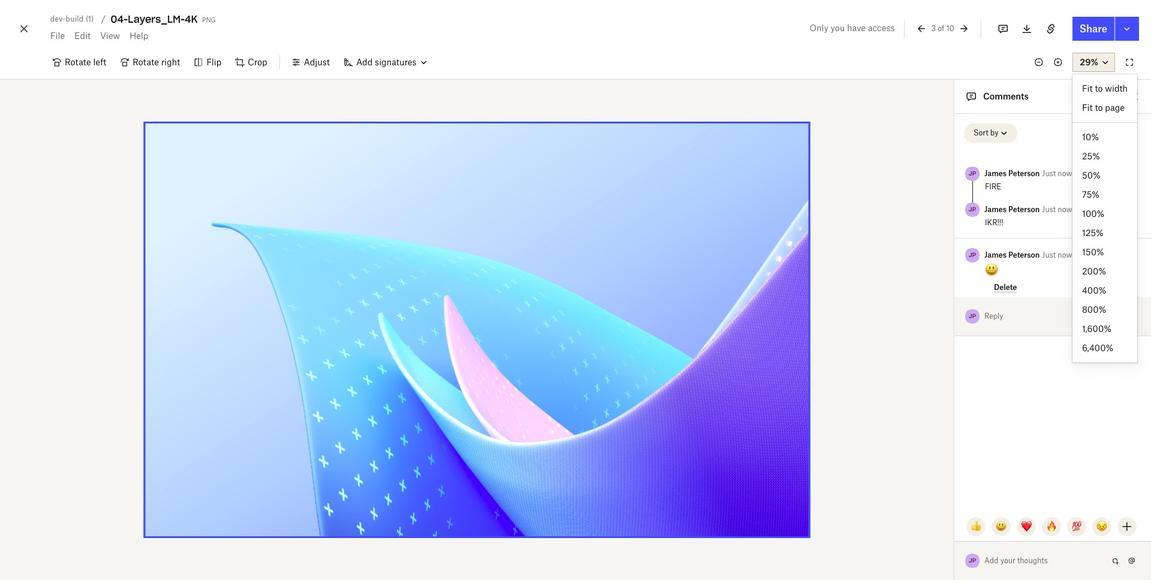 Task type: describe. For each thing, give the bounding box(es) containing it.
4k
[[185, 13, 197, 25]]

💯
[[1072, 522, 1083, 532]]

3
[[932, 24, 936, 33]]

10%
[[1083, 132, 1099, 142]]

👍 button
[[967, 518, 986, 537]]

😣 button
[[1093, 518, 1112, 537]]

😃 inside 'button'
[[996, 522, 1007, 532]]

/
[[101, 14, 106, 24]]

comments
[[984, 91, 1029, 101]]

fit to page
[[1083, 103, 1125, 113]]

thoughts
[[1018, 557, 1048, 566]]

page
[[1106, 103, 1125, 113]]

1,600%
[[1083, 324, 1112, 334]]

0 vertical spatial 😃
[[985, 263, 999, 278]]

access
[[868, 23, 895, 33]]

6,400%
[[1083, 343, 1114, 353]]

Add your thoughts text field
[[985, 552, 1108, 571]]

james
[[985, 251, 1007, 260]]

😃 button
[[992, 518, 1011, 537]]

/ 04-layers_lm-4k png
[[101, 13, 216, 25]]

james peterson just now
[[985, 251, 1073, 260]]

25%
[[1083, 151, 1100, 161]]

3 of 10
[[932, 24, 955, 33]]

75%
[[1083, 190, 1100, 200]]

now
[[1058, 251, 1073, 260]]

fit to width
[[1083, 83, 1128, 94]]

🔥
[[1047, 522, 1057, 532]]

add your thoughts image
[[985, 555, 1099, 568]]

to for width
[[1095, 83, 1103, 94]]

👍
[[971, 522, 982, 532]]

have
[[847, 23, 866, 33]]

💯 button
[[1068, 518, 1087, 537]]

of
[[938, 24, 945, 33]]

fit for fit to width
[[1083, 83, 1093, 94]]

❤️ button
[[1017, 518, 1036, 537]]



Task type: vqa. For each thing, say whether or not it's contained in the screenshot.
so in CREATE YOUR SIGNATURE SO YOU'RE ALWAYS READY TO SIGN.
no



Task type: locate. For each thing, give the bounding box(es) containing it.
fit down fit to width
[[1083, 103, 1093, 113]]

fit up fit to page
[[1083, 83, 1093, 94]]

share
[[1080, 23, 1108, 35]]

100%
[[1083, 209, 1105, 219]]

150%
[[1083, 247, 1104, 257]]

1 vertical spatial 😃
[[996, 522, 1007, 532]]

0 vertical spatial to
[[1095, 83, 1103, 94]]

reply image
[[985, 310, 1099, 323]]

only
[[810, 23, 829, 33]]

🔥 button
[[1042, 518, 1062, 537]]

2 fit from the top
[[1083, 103, 1093, 113]]

0 vertical spatial fit
[[1083, 83, 1093, 94]]

Reply text field
[[985, 307, 1108, 326]]

add
[[985, 557, 999, 566]]

fit for fit to page
[[1083, 103, 1093, 113]]

to for page
[[1095, 103, 1103, 113]]

your
[[1001, 557, 1016, 566]]

just
[[1043, 251, 1056, 260]]

125%
[[1083, 228, 1104, 238]]

400%
[[1083, 285, 1107, 296]]

width
[[1106, 83, 1128, 94]]

04-
[[111, 13, 128, 25]]

😃 right 👍
[[996, 522, 1007, 532]]

close image
[[17, 19, 31, 38]]

10
[[947, 24, 955, 33]]

to left the width
[[1095, 83, 1103, 94]]

😃 down james
[[985, 263, 999, 278]]

to left page
[[1095, 103, 1103, 113]]

200%
[[1083, 266, 1107, 276]]

close right sidebar image
[[1128, 89, 1142, 104]]

😣
[[1097, 522, 1108, 532]]

1 vertical spatial to
[[1095, 103, 1103, 113]]

1 vertical spatial fit
[[1083, 103, 1093, 113]]

add your thoughts
[[985, 557, 1048, 566]]

50%
[[1083, 170, 1101, 181]]

peterson
[[1009, 251, 1040, 260]]

only you have access
[[810, 23, 895, 33]]

😃
[[985, 263, 999, 278], [996, 522, 1007, 532]]

1 to from the top
[[1095, 83, 1103, 94]]

share button
[[1073, 17, 1115, 41]]

2 to from the top
[[1095, 103, 1103, 113]]

1 fit from the top
[[1083, 83, 1093, 94]]

layers_lm-
[[128, 13, 185, 25]]

reply
[[985, 312, 1004, 321]]

to
[[1095, 83, 1103, 94], [1095, 103, 1103, 113]]

you
[[831, 23, 845, 33]]

fit
[[1083, 83, 1093, 94], [1083, 103, 1093, 113]]

png
[[202, 14, 216, 24]]

800%
[[1083, 305, 1107, 315]]

❤️
[[1021, 522, 1032, 532]]



